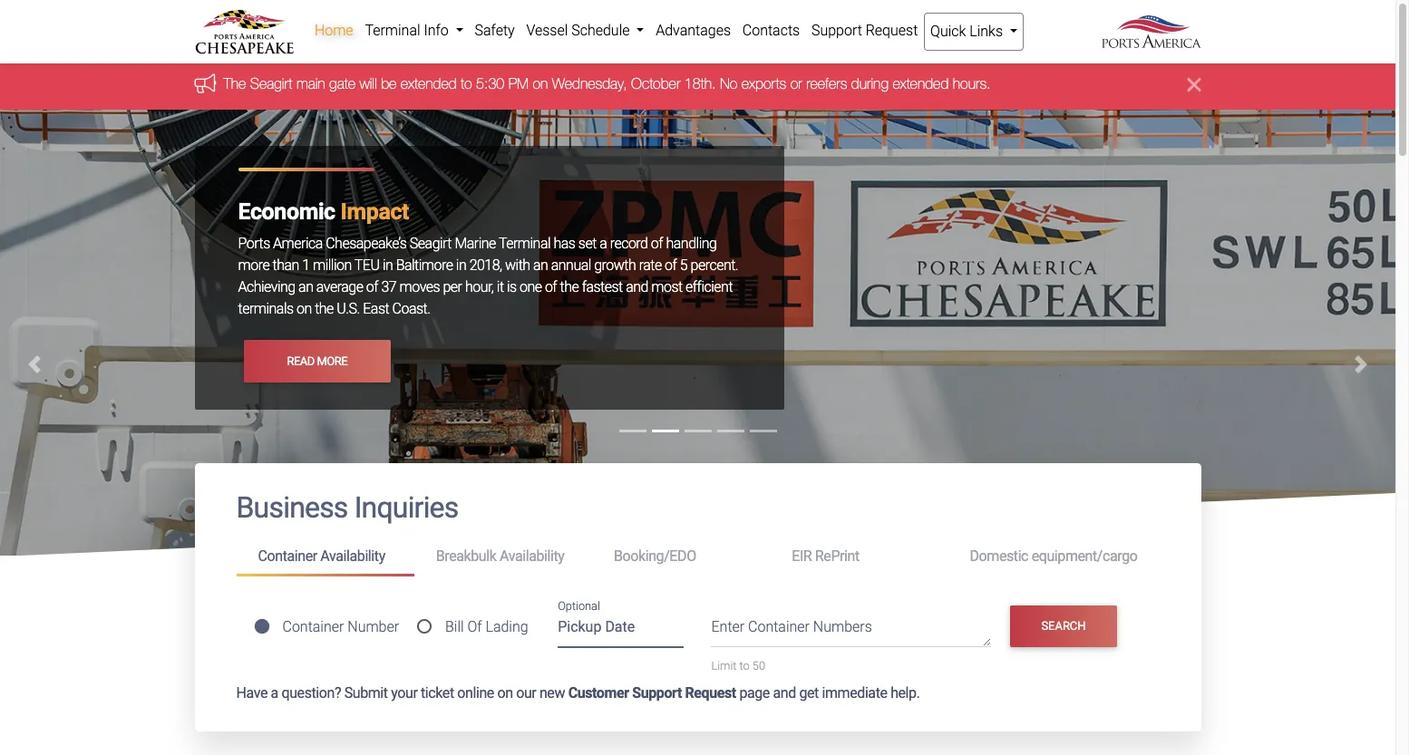 Task type: locate. For each thing, give the bounding box(es) containing it.
0 vertical spatial an
[[533, 257, 548, 274]]

exports
[[742, 76, 787, 92]]

inquiries
[[354, 491, 458, 525]]

business
[[236, 491, 348, 525]]

schedule
[[572, 22, 630, 39]]

1 vertical spatial and
[[773, 684, 796, 702]]

support right customer in the left bottom of the page
[[632, 684, 682, 702]]

help.
[[891, 684, 920, 702]]

home
[[315, 22, 353, 39]]

of right one
[[545, 279, 557, 296]]

0 horizontal spatial in
[[383, 257, 393, 274]]

with
[[505, 257, 530, 274]]

to left 50
[[740, 660, 750, 673]]

it
[[497, 279, 504, 296]]

1 extended from the left
[[401, 76, 457, 92]]

terminals
[[238, 301, 293, 318]]

fastest
[[582, 279, 623, 296]]

impact
[[341, 199, 409, 225]]

container for container number
[[282, 618, 344, 636]]

info
[[424, 22, 449, 39]]

get
[[799, 684, 819, 702]]

reefers
[[806, 76, 847, 92]]

the down annual
[[560, 279, 579, 296]]

1 vertical spatial terminal
[[499, 235, 551, 252]]

read
[[287, 354, 315, 368]]

the seagirt main gate will be extended to 5:30 pm on wednesday, october 18th.  no exports or reefers during extended hours.
[[224, 76, 991, 92]]

equipment/cargo
[[1032, 548, 1138, 565]]

terminal up the with
[[499, 235, 551, 252]]

average
[[316, 279, 363, 296]]

and down rate
[[626, 279, 648, 296]]

availability right breakbulk
[[500, 548, 565, 565]]

an right the with
[[533, 257, 548, 274]]

1 vertical spatial request
[[685, 684, 736, 702]]

of up rate
[[651, 235, 663, 252]]

on inside ports america chesapeake's seagirt marine terminal has set a record of handling more than 1 million teu in baltimore in 2018,                         with an annual growth rate of 5 percent. achieving an average of 37 moves per hour, it is one of the fastest and most efficient terminals on the u.s. east coast.
[[297, 301, 312, 318]]

domestic equipment/cargo link
[[948, 540, 1159, 574]]

on right the terminals
[[297, 301, 312, 318]]

0 vertical spatial seagirt
[[250, 76, 292, 92]]

your
[[391, 684, 418, 702]]

seagirt inside ports america chesapeake's seagirt marine terminal has set a record of handling more than 1 million teu in baltimore in 2018,                         with an annual growth rate of 5 percent. achieving an average of 37 moves per hour, it is one of the fastest and most efficient terminals on the u.s. east coast.
[[410, 235, 452, 252]]

support up reefers
[[812, 22, 862, 39]]

support request link
[[806, 13, 924, 49]]

1 horizontal spatial a
[[600, 235, 607, 252]]

will
[[359, 76, 377, 92]]

1 horizontal spatial seagirt
[[410, 235, 452, 252]]

seagirt up baltimore
[[410, 235, 452, 252]]

0 horizontal spatial seagirt
[[250, 76, 292, 92]]

america
[[273, 235, 323, 252]]

on inside alert
[[533, 76, 548, 92]]

1 vertical spatial on
[[297, 301, 312, 318]]

the
[[560, 279, 579, 296], [315, 301, 334, 318]]

request down limit
[[685, 684, 736, 702]]

question?
[[282, 684, 341, 702]]

0 horizontal spatial and
[[626, 279, 648, 296]]

limit
[[711, 660, 737, 673]]

extended right be
[[401, 76, 457, 92]]

1 horizontal spatial an
[[533, 257, 548, 274]]

0 horizontal spatial terminal
[[365, 22, 420, 39]]

Optional text field
[[558, 613, 684, 649]]

container availability
[[258, 548, 385, 565]]

0 horizontal spatial a
[[271, 684, 278, 702]]

0 horizontal spatial availability
[[320, 548, 385, 565]]

1 horizontal spatial in
[[456, 257, 466, 274]]

hour,
[[465, 279, 494, 296]]

more
[[238, 257, 269, 274]]

growth
[[594, 257, 636, 274]]

0 horizontal spatial the
[[315, 301, 334, 318]]

1 in from the left
[[383, 257, 393, 274]]

2 extended from the left
[[893, 76, 949, 92]]

0 vertical spatial a
[[600, 235, 607, 252]]

1 horizontal spatial terminal
[[499, 235, 551, 252]]

during
[[851, 76, 889, 92]]

one
[[520, 279, 542, 296]]

container
[[258, 548, 317, 565], [282, 618, 344, 636], [748, 619, 810, 636]]

1 horizontal spatial availability
[[500, 548, 565, 565]]

teu
[[354, 257, 380, 274]]

annual
[[551, 257, 591, 274]]

support
[[812, 22, 862, 39], [632, 684, 682, 702]]

request left quick
[[866, 22, 918, 39]]

more
[[317, 354, 347, 368]]

no
[[720, 76, 738, 92]]

0 vertical spatial on
[[533, 76, 548, 92]]

the left u.s.
[[315, 301, 334, 318]]

Enter Container Numbers text field
[[711, 617, 991, 648]]

advantages link
[[650, 13, 737, 49]]

extended right during
[[893, 76, 949, 92]]

to left 5:30
[[461, 76, 472, 92]]

0 horizontal spatial to
[[461, 76, 472, 92]]

safety link
[[469, 13, 521, 49]]

handling
[[666, 235, 717, 252]]

1 horizontal spatial request
[[866, 22, 918, 39]]

support inside support request link
[[812, 22, 862, 39]]

container left number
[[282, 618, 344, 636]]

0 horizontal spatial on
[[297, 301, 312, 318]]

1 vertical spatial seagirt
[[410, 235, 452, 252]]

1 horizontal spatial on
[[497, 684, 513, 702]]

bill of lading
[[445, 618, 528, 636]]

set
[[578, 235, 597, 252]]

east
[[363, 301, 389, 318]]

0 vertical spatial support
[[812, 22, 862, 39]]

in up per
[[456, 257, 466, 274]]

is
[[507, 279, 517, 296]]

october
[[631, 76, 680, 92]]

terminal
[[365, 22, 420, 39], [499, 235, 551, 252]]

in right the teu on the left top
[[383, 257, 393, 274]]

wednesday,
[[552, 76, 627, 92]]

0 vertical spatial to
[[461, 76, 472, 92]]

1 horizontal spatial the
[[560, 279, 579, 296]]

container down business
[[258, 548, 317, 565]]

pm
[[508, 76, 529, 92]]

achieving
[[238, 279, 295, 296]]

vessel schedule link
[[521, 13, 650, 49]]

be
[[381, 76, 397, 92]]

availability inside "link"
[[320, 548, 385, 565]]

and
[[626, 279, 648, 296], [773, 684, 796, 702]]

ports america chesapeake's seagirt marine terminal has set a record of handling more than 1 million teu in baltimore in 2018,                         with an annual growth rate of 5 percent. achieving an average of 37 moves per hour, it is one of the fastest and most efficient terminals on the u.s. east coast.
[[238, 235, 738, 318]]

an down 1
[[298, 279, 313, 296]]

1 horizontal spatial support
[[812, 22, 862, 39]]

container inside container availability "link"
[[258, 548, 317, 565]]

bill
[[445, 618, 464, 636]]

ports
[[238, 235, 270, 252]]

of
[[651, 235, 663, 252], [665, 257, 677, 274], [366, 279, 378, 296], [545, 279, 557, 296]]

2 availability from the left
[[500, 548, 565, 565]]

0 horizontal spatial support
[[632, 684, 682, 702]]

container up 50
[[748, 619, 810, 636]]

and left the get
[[773, 684, 796, 702]]

1 vertical spatial to
[[740, 660, 750, 673]]

1 horizontal spatial extended
[[893, 76, 949, 92]]

in
[[383, 257, 393, 274], [456, 257, 466, 274]]

0 vertical spatial and
[[626, 279, 648, 296]]

1 availability from the left
[[320, 548, 385, 565]]

0 horizontal spatial request
[[685, 684, 736, 702]]

1 horizontal spatial to
[[740, 660, 750, 673]]

contacts link
[[737, 13, 806, 49]]

a right have
[[271, 684, 278, 702]]

18th.
[[685, 76, 716, 92]]

the
[[224, 76, 246, 92]]

million
[[313, 257, 352, 274]]

u.s.
[[337, 301, 360, 318]]

rate
[[639, 257, 662, 274]]

economic engine image
[[0, 110, 1396, 712]]

terminal left info
[[365, 22, 420, 39]]

0 horizontal spatial an
[[298, 279, 313, 296]]

numbers
[[813, 619, 872, 636]]

1 vertical spatial support
[[632, 684, 682, 702]]

availability down 'business inquiries'
[[320, 548, 385, 565]]

1 vertical spatial an
[[298, 279, 313, 296]]

baltimore
[[396, 257, 453, 274]]

links
[[970, 23, 1003, 40]]

0 horizontal spatial extended
[[401, 76, 457, 92]]

extended
[[401, 76, 457, 92], [893, 76, 949, 92]]

search
[[1041, 619, 1086, 633]]

availability for container availability
[[320, 548, 385, 565]]

seagirt right the
[[250, 76, 292, 92]]

a right set
[[600, 235, 607, 252]]

on right pm
[[533, 76, 548, 92]]

2 horizontal spatial on
[[533, 76, 548, 92]]

read more
[[287, 354, 347, 368]]

on left our
[[497, 684, 513, 702]]

terminal inside ports america chesapeake's seagirt marine terminal has set a record of handling more than 1 million teu in baltimore in 2018,                         with an annual growth rate of 5 percent. achieving an average of 37 moves per hour, it is one of the fastest and most efficient terminals on the u.s. east coast.
[[499, 235, 551, 252]]



Task type: vqa. For each thing, say whether or not it's contained in the screenshot.
1st sort icon from left
no



Task type: describe. For each thing, give the bounding box(es) containing it.
domestic
[[970, 548, 1029, 565]]

the seagirt main gate will be extended to 5:30 pm on wednesday, october 18th.  no exports or reefers during extended hours. link
[[224, 76, 991, 92]]

have
[[236, 684, 268, 702]]

eir reprint
[[792, 548, 860, 565]]

page
[[739, 684, 770, 702]]

booking/edo link
[[592, 540, 770, 574]]

advantages
[[656, 22, 731, 39]]

close image
[[1188, 74, 1201, 96]]

container for container availability
[[258, 548, 317, 565]]

quick
[[931, 23, 966, 40]]

ticket
[[421, 684, 454, 702]]

eir
[[792, 548, 812, 565]]

immediate
[[822, 684, 887, 702]]

contacts
[[743, 22, 800, 39]]

efficient
[[686, 279, 733, 296]]

of left 5
[[665, 257, 677, 274]]

main
[[296, 76, 325, 92]]

quick links link
[[924, 13, 1024, 51]]

the seagirt main gate will be extended to 5:30 pm on wednesday, october 18th.  no exports or reefers during extended hours. alert
[[0, 59, 1396, 110]]

reprint
[[815, 548, 860, 565]]

breakbulk availability
[[436, 548, 565, 565]]

vessel schedule
[[526, 22, 633, 39]]

enter
[[711, 619, 745, 636]]

seagirt inside alert
[[250, 76, 292, 92]]

eir reprint link
[[770, 540, 948, 574]]

safety
[[475, 22, 515, 39]]

hours.
[[953, 76, 991, 92]]

37
[[381, 279, 397, 296]]

percent.
[[691, 257, 738, 274]]

1 horizontal spatial and
[[773, 684, 796, 702]]

5:30
[[476, 76, 504, 92]]

enter container numbers
[[711, 619, 872, 636]]

have a question? submit your ticket online on our new customer support request page and get immediate help.
[[236, 684, 920, 702]]

online
[[457, 684, 494, 702]]

breakbulk
[[436, 548, 496, 565]]

number
[[348, 618, 399, 636]]

0 vertical spatial request
[[866, 22, 918, 39]]

gate
[[329, 76, 355, 92]]

and inside ports america chesapeake's seagirt marine terminal has set a record of handling more than 1 million teu in baltimore in 2018,                         with an annual growth rate of 5 percent. achieving an average of 37 moves per hour, it is one of the fastest and most efficient terminals on the u.s. east coast.
[[626, 279, 648, 296]]

a inside ports america chesapeake's seagirt marine terminal has set a record of handling more than 1 million teu in baltimore in 2018,                         with an annual growth rate of 5 percent. achieving an average of 37 moves per hour, it is one of the fastest and most efficient terminals on the u.s. east coast.
[[600, 235, 607, 252]]

new
[[540, 684, 565, 702]]

record
[[610, 235, 648, 252]]

availability for breakbulk availability
[[500, 548, 565, 565]]

of left 37
[[366, 279, 378, 296]]

read more link
[[244, 340, 391, 382]]

1 vertical spatial the
[[315, 301, 334, 318]]

2 in from the left
[[456, 257, 466, 274]]

breakbulk availability link
[[414, 540, 592, 574]]

or
[[791, 76, 802, 92]]

2018,
[[469, 257, 502, 274]]

lading
[[486, 618, 528, 636]]

terminal info link
[[359, 13, 469, 49]]

0 vertical spatial the
[[560, 279, 579, 296]]

2 vertical spatial on
[[497, 684, 513, 702]]

economic
[[238, 199, 335, 225]]

of
[[467, 618, 482, 636]]

limit to 50
[[711, 660, 765, 673]]

5
[[680, 257, 688, 274]]

container number
[[282, 618, 399, 636]]

optional
[[558, 600, 600, 613]]

domestic equipment/cargo
[[970, 548, 1138, 565]]

to inside 'the seagirt main gate will be extended to 5:30 pm on wednesday, october 18th.  no exports or reefers during extended hours.' alert
[[461, 76, 472, 92]]

search button
[[1010, 605, 1117, 647]]

our
[[516, 684, 536, 702]]

moves
[[400, 279, 440, 296]]

0 vertical spatial terminal
[[365, 22, 420, 39]]

economic impact
[[238, 199, 409, 225]]

coast.
[[392, 301, 430, 318]]

business inquiries
[[236, 491, 458, 525]]

home link
[[309, 13, 359, 49]]

booking/edo
[[614, 548, 696, 565]]

per
[[443, 279, 462, 296]]

1 vertical spatial a
[[271, 684, 278, 702]]

1
[[302, 257, 310, 274]]

most
[[651, 279, 683, 296]]

bullhorn image
[[195, 73, 224, 93]]

marine
[[455, 235, 496, 252]]

terminal info
[[365, 22, 452, 39]]

container availability link
[[236, 540, 414, 576]]

support request
[[812, 22, 918, 39]]

quick links
[[931, 23, 1007, 40]]

chesapeake's
[[326, 235, 407, 252]]



